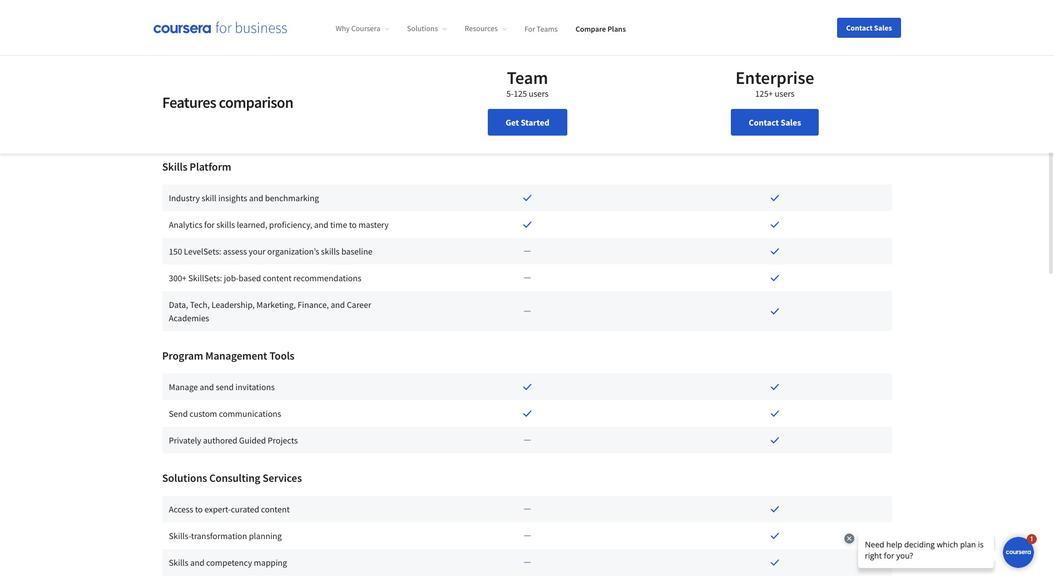 Task type: vqa. For each thing, say whether or not it's contained in the screenshot.
the bottommost the the
no



Task type: locate. For each thing, give the bounding box(es) containing it.
custom
[[190, 408, 217, 419]]

content up the marketing,
[[263, 272, 292, 284]]

sales for contact sales link
[[781, 117, 801, 128]]

contact sales for contact sales link
[[749, 117, 801, 128]]

send
[[169, 408, 188, 419]]

1 users from the left
[[529, 88, 549, 99]]

150 levelsets: assess your organization's skills baseline
[[169, 246, 373, 257]]

0 vertical spatial contact
[[847, 23, 873, 33]]

0 vertical spatial contact sales
[[847, 23, 892, 33]]

0 vertical spatial solutions
[[407, 23, 438, 34]]

for right analytics
[[204, 219, 215, 230]]

users inside team 5-125 users
[[529, 88, 549, 99]]

0 horizontal spatial for
[[204, 219, 215, 230]]

based
[[239, 272, 261, 284]]

mapping
[[254, 557, 287, 569]]

contact for contact sales button in the top of the page
[[847, 23, 873, 33]]

enterprise 125+ users
[[736, 67, 815, 99]]

tech,
[[190, 299, 210, 310]]

industry
[[169, 192, 200, 203]]

solutions
[[407, 23, 438, 34], [162, 471, 207, 485]]

to right time
[[349, 219, 357, 230]]

0 vertical spatial skills
[[217, 219, 235, 230]]

1 vertical spatial to
[[195, 504, 203, 515]]

data,
[[169, 299, 188, 310]]

content
[[263, 272, 292, 284], [261, 504, 290, 515]]

1 vertical spatial solutions
[[162, 471, 207, 485]]

coursera for business image
[[153, 22, 287, 33]]

for
[[265, 97, 276, 108], [204, 219, 215, 230]]

and
[[249, 192, 263, 203], [314, 219, 329, 230], [331, 299, 345, 310], [200, 382, 214, 393], [190, 557, 205, 569]]

why coursera link
[[336, 23, 389, 34]]

skill
[[202, 192, 217, 203]]

contact sales inside button
[[847, 23, 892, 33]]

for right support on the top of the page
[[265, 97, 276, 108]]

0 vertical spatial skills
[[162, 159, 188, 173]]

1 vertical spatial skills
[[321, 246, 340, 257]]

skills-transformation planning
[[169, 531, 282, 542]]

sales for contact sales button in the top of the page
[[874, 23, 892, 33]]

to right "access"
[[195, 504, 203, 515]]

insights
[[218, 192, 247, 203]]

1 horizontal spatial users
[[775, 88, 795, 99]]

1 vertical spatial for
[[204, 219, 215, 230]]

learners
[[277, 97, 308, 108]]

1 horizontal spatial sales
[[874, 23, 892, 33]]

1 vertical spatial contact
[[749, 117, 779, 128]]

sales
[[874, 23, 892, 33], [781, 117, 801, 128]]

0 horizontal spatial contact sales
[[749, 117, 801, 128]]

sales inside button
[[874, 23, 892, 33]]

and left competency
[[190, 557, 205, 569]]

for teams link
[[525, 23, 558, 34]]

contact
[[847, 23, 873, 33], [749, 117, 779, 128]]

users right "125+"
[[775, 88, 795, 99]]

0 vertical spatial for
[[265, 97, 276, 108]]

0 horizontal spatial skills
[[217, 219, 235, 230]]

benchmarking
[[265, 192, 319, 203]]

users
[[529, 88, 549, 99], [775, 88, 795, 99]]

skills left learned,
[[217, 219, 235, 230]]

compare plans link
[[576, 23, 626, 34]]

2 users from the left
[[775, 88, 795, 99]]

0 vertical spatial to
[[349, 219, 357, 230]]

1 horizontal spatial contact
[[847, 23, 873, 33]]

skills and competency mapping
[[169, 557, 287, 569]]

learned,
[[237, 219, 267, 230]]

skills-
[[169, 531, 191, 542]]

0 horizontal spatial contact
[[749, 117, 779, 128]]

leadership,
[[212, 299, 255, 310]]

1 horizontal spatial skills
[[321, 246, 340, 257]]

0 horizontal spatial solutions
[[162, 471, 207, 485]]

0 horizontal spatial users
[[529, 88, 549, 99]]

consulting
[[209, 471, 261, 485]]

1 horizontal spatial solutions
[[407, 23, 438, 34]]

invitations
[[236, 382, 275, 393]]

compare
[[576, 23, 606, 34]]

skills left 'baseline'
[[321, 246, 340, 257]]

1 vertical spatial contact sales
[[749, 117, 801, 128]]

skills
[[217, 219, 235, 230], [321, 246, 340, 257]]

mastery
[[359, 219, 389, 230]]

team
[[507, 67, 548, 89]]

privately authored guided projects
[[169, 435, 298, 446]]

solutions consulting services
[[162, 471, 302, 485]]

and inside 'data, tech, leadership, marketing, finance, and career academies'
[[331, 299, 345, 310]]

skills for skills platform
[[162, 159, 188, 173]]

skills down skills-
[[169, 557, 189, 569]]

transformation
[[191, 531, 247, 542]]

1 vertical spatial skills
[[169, 557, 189, 569]]

0 vertical spatial sales
[[874, 23, 892, 33]]

content up "planning"
[[261, 504, 290, 515]]

time
[[330, 219, 347, 230]]

300+
[[169, 272, 187, 284]]

0 horizontal spatial sales
[[781, 117, 801, 128]]

contact inside button
[[847, 23, 873, 33]]

150
[[169, 246, 182, 257]]

0 vertical spatial content
[[263, 272, 292, 284]]

users right 125
[[529, 88, 549, 99]]

skills up "industry"
[[162, 159, 188, 173]]

and left "career"
[[331, 299, 345, 310]]

0 horizontal spatial to
[[195, 504, 203, 515]]

skills
[[162, 159, 188, 173], [169, 557, 189, 569]]

levelsets:
[[184, 246, 221, 257]]

technical
[[198, 97, 232, 108]]

contact sales
[[847, 23, 892, 33], [749, 117, 801, 128]]

features comparison
[[162, 92, 293, 112]]

1 vertical spatial content
[[261, 504, 290, 515]]

privately
[[169, 435, 201, 446]]

solutions for solutions consulting services
[[162, 471, 207, 485]]

to
[[349, 219, 357, 230], [195, 504, 203, 515]]

priority technical support for learners
[[169, 97, 308, 108]]

compare plans
[[576, 23, 626, 34]]

1 vertical spatial sales
[[781, 117, 801, 128]]

solutions for solutions 'link'
[[407, 23, 438, 34]]

features
[[162, 92, 216, 112]]

1 horizontal spatial contact sales
[[847, 23, 892, 33]]

your
[[249, 246, 266, 257]]

125+
[[756, 88, 773, 99]]

support
[[234, 97, 263, 108]]



Task type: describe. For each thing, give the bounding box(es) containing it.
skillsets:
[[188, 272, 222, 284]]

for
[[525, 23, 535, 34]]

planning
[[249, 531, 282, 542]]

tools
[[270, 349, 295, 363]]

finance,
[[298, 299, 329, 310]]

contact for contact sales link
[[749, 117, 779, 128]]

analytics for skills learned, proficiency, and time to mastery
[[169, 219, 389, 230]]

why
[[336, 23, 350, 34]]

guided
[[239, 435, 266, 446]]

contact sales for contact sales button in the top of the page
[[847, 23, 892, 33]]

skills platform
[[162, 159, 231, 173]]

program
[[162, 349, 203, 363]]

priority
[[169, 97, 196, 108]]

and left send
[[200, 382, 214, 393]]

resources link
[[465, 23, 507, 34]]

contact sales link
[[731, 109, 819, 136]]

recommendations
[[293, 272, 362, 284]]

1 horizontal spatial to
[[349, 219, 357, 230]]

why coursera
[[336, 23, 381, 34]]

proficiency,
[[269, 219, 313, 230]]

send
[[216, 382, 234, 393]]

access to expert-curated content
[[169, 504, 290, 515]]

5-
[[507, 88, 514, 99]]

get started link
[[488, 109, 568, 136]]

academies
[[169, 313, 209, 324]]

organization's
[[267, 246, 319, 257]]

1 horizontal spatial for
[[265, 97, 276, 108]]

content for curated
[[261, 504, 290, 515]]

for teams
[[525, 23, 558, 34]]

and left time
[[314, 219, 329, 230]]

plans
[[608, 23, 626, 34]]

comparison
[[219, 92, 293, 112]]

competency
[[206, 557, 252, 569]]

curated
[[231, 504, 259, 515]]

baseline
[[342, 246, 373, 257]]

users inside enterprise 125+ users
[[775, 88, 795, 99]]

job-
[[224, 272, 239, 284]]

300+ skillsets: job-based content recommendations
[[169, 272, 362, 284]]

coursera
[[351, 23, 381, 34]]

contact sales button
[[838, 18, 901, 38]]

get started
[[506, 117, 550, 128]]

assess
[[223, 246, 247, 257]]

get
[[506, 117, 519, 128]]

projects
[[268, 435, 298, 446]]

access
[[169, 504, 193, 515]]

industry skill insights and benchmarking
[[169, 192, 319, 203]]

authored
[[203, 435, 237, 446]]

manage
[[169, 382, 198, 393]]

data, tech, leadership, marketing, finance, and career academies
[[169, 299, 371, 324]]

and right insights
[[249, 192, 263, 203]]

communications
[[219, 408, 281, 419]]

platform
[[190, 159, 231, 173]]

career
[[347, 299, 371, 310]]

teams
[[537, 23, 558, 34]]

skills for skills and competency mapping
[[169, 557, 189, 569]]

125
[[514, 88, 527, 99]]

services
[[263, 471, 302, 485]]

analytics
[[169, 219, 203, 230]]

send custom communications
[[169, 408, 281, 419]]

expert-
[[205, 504, 231, 515]]

team 5-125 users
[[507, 67, 549, 99]]

program management tools
[[162, 349, 295, 363]]

started
[[521, 117, 550, 128]]

resources
[[465, 23, 498, 34]]

marketing,
[[257, 299, 296, 310]]

solutions link
[[407, 23, 447, 34]]

content for based
[[263, 272, 292, 284]]

management
[[205, 349, 267, 363]]

manage and send invitations
[[169, 382, 275, 393]]

enterprise
[[736, 67, 815, 89]]



